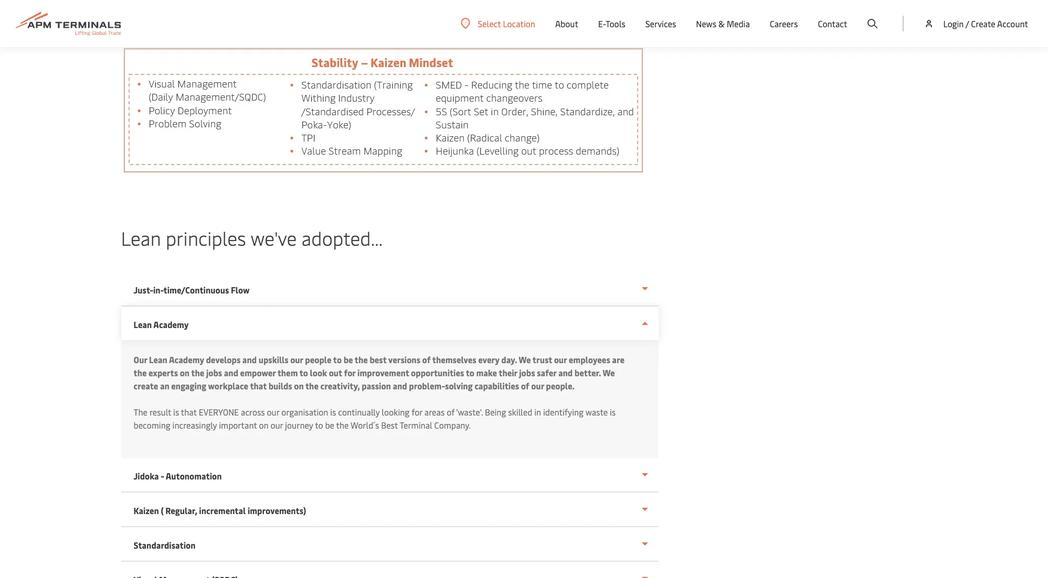 Task type: vqa. For each thing, say whether or not it's contained in the screenshot.
-
yes



Task type: describe. For each thing, give the bounding box(es) containing it.
just-in-time/continuous flow
[[134, 284, 250, 296]]

experts
[[149, 367, 178, 379]]

2 jobs from the left
[[519, 367, 535, 379]]

out
[[329, 367, 342, 379]]

careers button
[[770, 0, 798, 47]]

1 jobs from the left
[[206, 367, 222, 379]]

improvement
[[357, 367, 409, 379]]

the left best at the left bottom of the page
[[355, 354, 368, 366]]

our left journey
[[271, 420, 283, 431]]

to left look at the left bottom
[[300, 367, 308, 379]]

jidoka - autonomation button
[[121, 459, 658, 493]]

workplace
[[208, 381, 248, 392]]

builds
[[269, 381, 292, 392]]

the down look at the left bottom
[[305, 381, 319, 392]]

1 vertical spatial of
[[521, 381, 529, 392]]

creativity,
[[320, 381, 360, 392]]

autonomation
[[166, 471, 222, 482]]

lean principles we've adopted...
[[121, 225, 383, 251]]

lean academy
[[134, 319, 189, 331]]

services
[[645, 18, 676, 29]]

contact button
[[818, 0, 847, 47]]

select
[[478, 18, 501, 29]]

our up them
[[290, 354, 303, 366]]

continually
[[338, 407, 380, 418]]

best
[[381, 420, 398, 431]]

kaizen ( regular, incremental improvements)
[[134, 505, 306, 517]]

important
[[219, 420, 257, 431]]

waste
[[586, 407, 608, 418]]

increasingly
[[172, 420, 217, 431]]

everyone
[[199, 407, 239, 418]]

engaging
[[171, 381, 206, 392]]

lean academy button
[[121, 307, 658, 341]]

academy inside lean academy dropdown button
[[153, 319, 189, 331]]

regular,
[[166, 505, 197, 517]]

create
[[134, 381, 158, 392]]

every
[[478, 354, 500, 366]]

that inside our lean academy develops and upskills our people to be the best versions of themselves every day. we trust our employees are the experts on the jobs and empower them to look out for improvement opportunities to make their jobs safer and better. we create an engaging workplace that builds on the creativity, passion and problem-solving capabilities of our people.
[[250, 381, 267, 392]]

academy inside our lean academy develops and upskills our people to be the best versions of themselves every day. we trust our employees are the experts on the jobs and empower them to look out for improvement opportunities to make their jobs safer and better. we create an engaging workplace that builds on the creativity, passion and problem-solving capabilities of our people.
[[169, 354, 204, 366]]

safer
[[537, 367, 557, 379]]

and up the people.
[[558, 367, 573, 379]]

capabilities
[[475, 381, 519, 392]]

lean for lean principles we've adopted...
[[121, 225, 161, 251]]

e-tools
[[598, 18, 625, 29]]

our lean academy develops and upskills our people to be the best versions of themselves every day. we trust our employees are the experts on the jobs and empower them to look out for improvement opportunities to make their jobs safer and better. we create an engaging workplace that builds on the creativity, passion and problem-solving capabilities of our people.
[[134, 354, 625, 392]]

news
[[696, 18, 717, 29]]

about
[[555, 18, 578, 29]]

e-
[[598, 18, 606, 29]]

login
[[943, 18, 964, 29]]

opportunities
[[411, 367, 464, 379]]

-
[[161, 471, 164, 482]]

jidoka
[[134, 471, 159, 482]]

jidoka - autonomation
[[134, 471, 222, 482]]

upskills
[[259, 354, 288, 366]]

(
[[161, 505, 164, 517]]

an
[[160, 381, 169, 392]]

identifying
[[543, 407, 584, 418]]

people.
[[546, 381, 574, 392]]

login / create account link
[[924, 0, 1028, 47]]

news & media button
[[696, 0, 750, 47]]

news & media
[[696, 18, 750, 29]]

journey
[[285, 420, 313, 431]]

wow house image
[[121, 0, 644, 175]]

and down improvement
[[393, 381, 407, 392]]

are
[[612, 354, 625, 366]]

organisation
[[281, 407, 328, 418]]

them
[[277, 367, 298, 379]]

for inside the result is that everyone across our organisation is continually looking for areas of 'waste'. being skilled in identifying waste is becoming increasingly important on our journey to be the world´s best terminal company.
[[412, 407, 423, 418]]

our right across
[[267, 407, 279, 418]]

look
[[310, 367, 327, 379]]

result
[[150, 407, 171, 418]]

flow
[[231, 284, 250, 296]]

their
[[499, 367, 517, 379]]

about button
[[555, 0, 578, 47]]

day.
[[501, 354, 517, 366]]

careers
[[770, 18, 798, 29]]

themselves
[[432, 354, 476, 366]]

looking
[[382, 407, 410, 418]]

select location
[[478, 18, 535, 29]]

3 is from the left
[[610, 407, 616, 418]]

be inside our lean academy develops and upskills our people to be the best versions of themselves every day. we trust our employees are the experts on the jobs and empower them to look out for improvement opportunities to make their jobs safer and better. we create an engaging workplace that builds on the creativity, passion and problem-solving capabilities of our people.
[[344, 354, 353, 366]]

standardisation button
[[121, 528, 658, 563]]

on for the
[[180, 367, 190, 379]]



Task type: locate. For each thing, give the bounding box(es) containing it.
1 vertical spatial on
[[294, 381, 304, 392]]

2 vertical spatial of
[[447, 407, 455, 418]]

0 horizontal spatial on
[[180, 367, 190, 379]]

to up out on the bottom of page
[[333, 354, 342, 366]]

2 vertical spatial on
[[259, 420, 268, 431]]

develops
[[206, 354, 241, 366]]

1 vertical spatial academy
[[169, 354, 204, 366]]

becoming
[[134, 420, 170, 431]]

2 vertical spatial lean
[[149, 354, 167, 366]]

select location button
[[461, 18, 535, 29]]

1 horizontal spatial on
[[259, 420, 268, 431]]

lean for lean academy
[[134, 319, 152, 331]]

to left make
[[466, 367, 474, 379]]

incremental
[[199, 505, 246, 517]]

be down "organisation"
[[325, 420, 334, 431]]

lean
[[121, 225, 161, 251], [134, 319, 152, 331], [149, 354, 167, 366]]

principles
[[166, 225, 246, 251]]

on inside the result is that everyone across our organisation is continually looking for areas of 'waste'. being skilled in identifying waste is becoming increasingly important on our journey to be the world´s best terminal company.
[[259, 420, 268, 431]]

lean inside dropdown button
[[134, 319, 152, 331]]

0 vertical spatial that
[[250, 381, 267, 392]]

1 is from the left
[[173, 407, 179, 418]]

employees
[[569, 354, 610, 366]]

2 horizontal spatial on
[[294, 381, 304, 392]]

for
[[344, 367, 356, 379], [412, 407, 423, 418]]

in
[[534, 407, 541, 418]]

0 horizontal spatial that
[[181, 407, 197, 418]]

1 horizontal spatial we
[[603, 367, 615, 379]]

in-
[[153, 284, 164, 296]]

across
[[241, 407, 265, 418]]

of up the "skilled"
[[521, 381, 529, 392]]

1 horizontal spatial jobs
[[519, 367, 535, 379]]

of inside the result is that everyone across our organisation is continually looking for areas of 'waste'. being skilled in identifying waste is becoming increasingly important on our journey to be the world´s best terminal company.
[[447, 407, 455, 418]]

account
[[997, 18, 1028, 29]]

1 vertical spatial be
[[325, 420, 334, 431]]

our right trust
[[554, 354, 567, 366]]

2 is from the left
[[330, 407, 336, 418]]

our
[[134, 354, 147, 366]]

0 horizontal spatial for
[[344, 367, 356, 379]]

we right day.
[[519, 354, 531, 366]]

&
[[719, 18, 725, 29]]

kaizen
[[134, 505, 159, 517]]

the up engaging
[[191, 367, 204, 379]]

academy down in-
[[153, 319, 189, 331]]

jobs down develops
[[206, 367, 222, 379]]

0 horizontal spatial jobs
[[206, 367, 222, 379]]

0 horizontal spatial of
[[422, 354, 431, 366]]

the result is that everyone across our organisation is continually looking for areas of 'waste'. being skilled in identifying waste is becoming increasingly important on our journey to be the world´s best terminal company.
[[134, 407, 616, 431]]

1 vertical spatial lean
[[134, 319, 152, 331]]

the
[[355, 354, 368, 366], [134, 367, 147, 379], [191, 367, 204, 379], [305, 381, 319, 392], [336, 420, 349, 431]]

0 vertical spatial for
[[344, 367, 356, 379]]

0 horizontal spatial we
[[519, 354, 531, 366]]

for inside our lean academy develops and upskills our people to be the best versions of themselves every day. we trust our employees are the experts on the jobs and empower them to look out for improvement opportunities to make their jobs safer and better. we create an engaging workplace that builds on the creativity, passion and problem-solving capabilities of our people.
[[344, 367, 356, 379]]

on for our
[[259, 420, 268, 431]]

is left continually
[[330, 407, 336, 418]]

of for themselves
[[422, 354, 431, 366]]

1 horizontal spatial be
[[344, 354, 353, 366]]

best
[[370, 354, 387, 366]]

areas
[[425, 407, 445, 418]]

just-
[[134, 284, 153, 296]]

1 vertical spatial that
[[181, 407, 197, 418]]

location
[[503, 18, 535, 29]]

and up empower
[[242, 354, 257, 366]]

1 horizontal spatial is
[[330, 407, 336, 418]]

we
[[519, 354, 531, 366], [603, 367, 615, 379]]

jobs
[[206, 367, 222, 379], [519, 367, 535, 379]]

terminal
[[400, 420, 432, 431]]

improvements)
[[248, 505, 306, 517]]

the
[[134, 407, 148, 418]]

and
[[242, 354, 257, 366], [224, 367, 238, 379], [558, 367, 573, 379], [393, 381, 407, 392]]

2 horizontal spatial of
[[521, 381, 529, 392]]

passion
[[362, 381, 391, 392]]

of up "opportunities"
[[422, 354, 431, 366]]

that
[[250, 381, 267, 392], [181, 407, 197, 418]]

0 vertical spatial on
[[180, 367, 190, 379]]

our down the 'safer'
[[531, 381, 544, 392]]

trust
[[533, 354, 552, 366]]

empower
[[240, 367, 276, 379]]

time/continuous
[[164, 284, 229, 296]]

better.
[[575, 367, 601, 379]]

2 horizontal spatial is
[[610, 407, 616, 418]]

lean down just-
[[134, 319, 152, 331]]

1 horizontal spatial that
[[250, 381, 267, 392]]

login / create account
[[943, 18, 1028, 29]]

be inside the result is that everyone across our organisation is continually looking for areas of 'waste'. being skilled in identifying waste is becoming increasingly important on our journey to be the world´s best terminal company.
[[325, 420, 334, 431]]

create
[[971, 18, 996, 29]]

to
[[333, 354, 342, 366], [300, 367, 308, 379], [466, 367, 474, 379], [315, 420, 323, 431]]

being
[[485, 407, 506, 418]]

our
[[290, 354, 303, 366], [554, 354, 567, 366], [531, 381, 544, 392], [267, 407, 279, 418], [271, 420, 283, 431]]

the inside the result is that everyone across our organisation is continually looking for areas of 'waste'. being skilled in identifying waste is becoming increasingly important on our journey to be the world´s best terminal company.
[[336, 420, 349, 431]]

lean inside our lean academy develops and upskills our people to be the best versions of themselves every day. we trust our employees are the experts on the jobs and empower them to look out for improvement opportunities to make their jobs safer and better. we create an engaging workplace that builds on the creativity, passion and problem-solving capabilities of our people.
[[149, 354, 167, 366]]

/
[[966, 18, 969, 29]]

company.
[[434, 420, 471, 431]]

on
[[180, 367, 190, 379], [294, 381, 304, 392], [259, 420, 268, 431]]

is right 'waste'
[[610, 407, 616, 418]]

1 vertical spatial for
[[412, 407, 423, 418]]

0 vertical spatial we
[[519, 354, 531, 366]]

to inside the result is that everyone across our organisation is continually looking for areas of 'waste'. being skilled in identifying waste is becoming increasingly important on our journey to be the world´s best terminal company.
[[315, 420, 323, 431]]

that up increasingly
[[181, 407, 197, 418]]

for up terminal at the bottom of page
[[412, 407, 423, 418]]

problem-
[[409, 381, 445, 392]]

just-in-time/continuous flow button
[[121, 272, 658, 307]]

contact
[[818, 18, 847, 29]]

is right result
[[173, 407, 179, 418]]

the down continually
[[336, 420, 349, 431]]

academy up engaging
[[169, 354, 204, 366]]

0 horizontal spatial is
[[173, 407, 179, 418]]

versions
[[388, 354, 420, 366]]

we down are
[[603, 367, 615, 379]]

be up creativity,
[[344, 354, 353, 366]]

0 vertical spatial academy
[[153, 319, 189, 331]]

we've
[[251, 225, 297, 251]]

on up engaging
[[180, 367, 190, 379]]

1 horizontal spatial of
[[447, 407, 455, 418]]

that down empower
[[250, 381, 267, 392]]

lean up experts
[[149, 354, 167, 366]]

of
[[422, 354, 431, 366], [521, 381, 529, 392], [447, 407, 455, 418]]

tools
[[606, 18, 625, 29]]

for right out on the bottom of page
[[344, 367, 356, 379]]

media
[[727, 18, 750, 29]]

to down "organisation"
[[315, 420, 323, 431]]

on down them
[[294, 381, 304, 392]]

that inside the result is that everyone across our organisation is continually looking for areas of 'waste'. being skilled in identifying waste is becoming increasingly important on our journey to be the world´s best terminal company.
[[181, 407, 197, 418]]

the down our
[[134, 367, 147, 379]]

be
[[344, 354, 353, 366], [325, 420, 334, 431]]

1 vertical spatial we
[[603, 367, 615, 379]]

people
[[305, 354, 332, 366]]

make
[[476, 367, 497, 379]]

lean up just-
[[121, 225, 161, 251]]

of for 'waste'.
[[447, 407, 455, 418]]

0 horizontal spatial be
[[325, 420, 334, 431]]

solving
[[445, 381, 473, 392]]

0 vertical spatial be
[[344, 354, 353, 366]]

services button
[[645, 0, 676, 47]]

0 vertical spatial lean
[[121, 225, 161, 251]]

of up company.
[[447, 407, 455, 418]]

1 horizontal spatial for
[[412, 407, 423, 418]]

kaizen ( regular, incremental improvements) button
[[121, 493, 658, 528]]

'waste'.
[[456, 407, 483, 418]]

skilled
[[508, 407, 532, 418]]

jobs right 'their'
[[519, 367, 535, 379]]

0 vertical spatial of
[[422, 354, 431, 366]]

and up the workplace
[[224, 367, 238, 379]]

world´s
[[351, 420, 379, 431]]

e-tools button
[[598, 0, 625, 47]]

on down across
[[259, 420, 268, 431]]

lean academy element
[[121, 341, 658, 459]]

standardisation
[[134, 540, 196, 552]]



